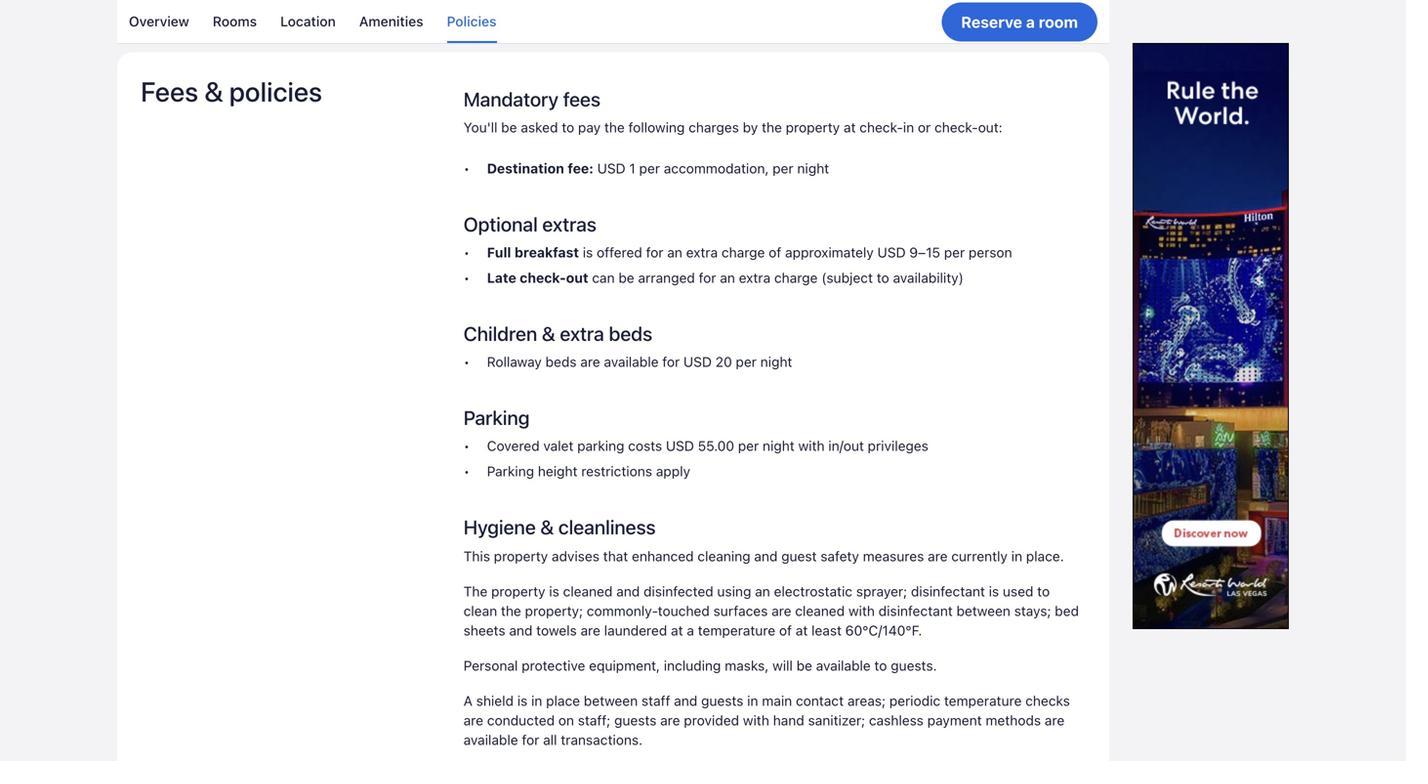 Task type: locate. For each thing, give the bounding box(es) containing it.
the right the pay
[[605, 119, 625, 135]]

and right staff
[[674, 693, 698, 709]]

disinfectant
[[911, 583, 986, 599], [879, 603, 953, 619]]

fee:
[[568, 160, 594, 176]]

2 out of 30 element
[[306, 0, 484, 29]]

2 vertical spatial with
[[743, 712, 770, 728]]

0 horizontal spatial an
[[668, 244, 683, 260]]

rollaway beds are available for usd 20 per night
[[487, 354, 793, 370]]

with left the in/out
[[799, 438, 825, 454]]

0 horizontal spatial a
[[687, 622, 695, 638]]

0 vertical spatial charge
[[722, 244, 765, 260]]

extra down out
[[560, 322, 605, 345]]

2 vertical spatial night
[[763, 438, 795, 454]]

be down mandatory
[[501, 119, 517, 135]]

60°c/140°f.
[[846, 622, 923, 638]]

1 out of 30 element
[[117, 0, 295, 29]]

optional
[[464, 212, 538, 235]]

2 vertical spatial extra
[[560, 322, 605, 345]]

overview
[[129, 13, 189, 29]]

available down least
[[816, 657, 871, 673]]

enhanced
[[632, 548, 694, 564]]

1 vertical spatial charge
[[775, 269, 818, 286]]

0 vertical spatial with
[[799, 438, 825, 454]]

with inside a shield is in place between staff and guests in main contact areas; periodic temperature checks are conducted on staff; guests are provided with hand sanitizer; cashless payment methods are available for all transactions.
[[743, 712, 770, 728]]

0 horizontal spatial beds
[[546, 354, 577, 370]]

per right 9–15 at the right
[[944, 244, 965, 260]]

amenities
[[359, 13, 424, 29]]

parking for parking
[[464, 406, 530, 429]]

are inside list item
[[581, 354, 601, 370]]

to
[[562, 119, 575, 135], [877, 269, 890, 286], [1038, 583, 1050, 599], [875, 657, 888, 673]]

0 vertical spatial parking
[[464, 406, 530, 429]]

list item containing destination fee:
[[464, 160, 1086, 177]]

night up parking height restrictions apply 'list item'
[[763, 438, 795, 454]]

0 horizontal spatial extra
[[560, 322, 605, 345]]

to inside the property is cleaned and disinfected using an electrostatic sprayer; disinfectant is used to clean the property; commonly-touched surfaces are cleaned with disinfectant between stays; bed sheets and towels are laundered at a temperature of at least 60°c/140°f.
[[1038, 583, 1050, 599]]

usd
[[598, 160, 626, 176], [878, 244, 906, 260], [684, 354, 712, 370], [666, 438, 694, 454]]

conducted
[[487, 712, 555, 728]]

parking up covered
[[464, 406, 530, 429]]

transactions.
[[561, 732, 643, 748]]

2 vertical spatial list item
[[464, 269, 1086, 287]]

a
[[1027, 13, 1035, 31], [687, 622, 695, 638]]

9–15
[[910, 244, 941, 260]]

be inside list item
[[619, 269, 635, 286]]

check- inside list item
[[520, 269, 566, 286]]

an
[[668, 244, 683, 260], [720, 269, 736, 286], [755, 583, 771, 599]]

disinfectant up the 60°c/140°f. on the right
[[879, 603, 953, 619]]

check- left or
[[860, 119, 904, 135]]

1 horizontal spatial extra
[[686, 244, 718, 260]]

0 horizontal spatial cleaned
[[563, 583, 613, 599]]

list item containing late check-out
[[464, 269, 1086, 287]]

1 horizontal spatial temperature
[[945, 693, 1022, 709]]

an down full breakfast is offered for an extra charge of approximately usd 9–15 per person
[[720, 269, 736, 286]]

be right can
[[619, 269, 635, 286]]

this property advises that enhanced cleaning and guest safety measures are currently in place.
[[464, 548, 1065, 564]]

available inside a shield is in place between staff and guests in main contact areas; periodic temperature checks are conducted on staff; guests are provided with hand sanitizer; cashless payment methods are available for all transactions.
[[464, 732, 518, 748]]

1 vertical spatial cleaned
[[796, 603, 845, 619]]

1 horizontal spatial an
[[720, 269, 736, 286]]

room
[[1039, 13, 1079, 31]]

0 vertical spatial temperature
[[698, 622, 776, 638]]

with inside the property is cleaned and disinfected using an electrostatic sprayer; disinfectant is used to clean the property; commonly-touched surfaces are cleaned with disinfectant between stays; bed sheets and towels are laundered at a temperature of at least 60°c/140°f.
[[849, 603, 875, 619]]

1 list item from the top
[[464, 160, 1086, 177]]

2 vertical spatial property
[[491, 583, 546, 599]]

between inside a shield is in place between staff and guests in main contact areas; periodic temperature checks are conducted on staff; guests are provided with hand sanitizer; cashless payment methods are available for all transactions.
[[584, 693, 638, 709]]

list item down by
[[464, 160, 1086, 177]]

clean
[[464, 603, 497, 619]]

accommodation,
[[664, 160, 769, 176]]

is up the conducted at the left bottom of page
[[518, 693, 528, 709]]

1 vertical spatial available
[[816, 657, 871, 673]]

2 horizontal spatial available
[[816, 657, 871, 673]]

can
[[592, 269, 615, 286]]

covered valet parking costs usd 55.00 per night with in/out privileges
[[487, 438, 929, 454]]

temperature inside the property is cleaned and disinfected using an electrostatic sprayer; disinfectant is used to clean the property; commonly-touched surfaces are cleaned with disinfectant between stays; bed sheets and towels are laundered at a temperature of at least 60°c/140°f.
[[698, 622, 776, 638]]

parking inside 'list item'
[[487, 463, 534, 479]]

3 out of 30 element
[[495, 0, 673, 29]]

are left currently
[[928, 548, 948, 564]]

1 horizontal spatial between
[[957, 603, 1011, 619]]

by
[[743, 119, 758, 135]]

2 vertical spatial available
[[464, 732, 518, 748]]

is up out
[[583, 244, 593, 260]]

1 vertical spatial an
[[720, 269, 736, 286]]

property inside the property is cleaned and disinfected using an electrostatic sprayer; disinfectant is used to clean the property; commonly-touched surfaces are cleaned with disinfectant between stays; bed sheets and towels are laundered at a temperature of at least 60°c/140°f.
[[491, 583, 546, 599]]

breakfast
[[515, 244, 579, 260]]

&
[[204, 75, 223, 107], [542, 322, 556, 345], [541, 515, 554, 538]]

the right clean
[[501, 603, 522, 619]]

& for hygiene
[[541, 515, 554, 538]]

staff;
[[578, 712, 611, 728]]

0 vertical spatial beds
[[609, 322, 653, 345]]

list item for mandatory fees
[[464, 160, 1086, 177]]

is for the property is cleaned and disinfected using an electrostatic sprayer; disinfectant is used to clean the property; commonly-touched surfaces are cleaned with disinfectant between stays; bed sheets and towels are laundered at a temperature of at least 60°c/140°f.
[[549, 583, 560, 599]]

advises
[[552, 548, 600, 564]]

mandatory
[[464, 87, 559, 110]]

list item down full breakfast is offered for an extra charge of approximately usd 9–15 per person
[[464, 269, 1086, 287]]

between up the staff;
[[584, 693, 638, 709]]

rooms link
[[213, 0, 257, 43]]

0 vertical spatial a
[[1027, 13, 1035, 31]]

1 vertical spatial with
[[849, 603, 875, 619]]

is up "property;"
[[549, 583, 560, 599]]

disinfectant down currently
[[911, 583, 986, 599]]

list item containing full breakfast
[[464, 244, 1086, 261]]

0 horizontal spatial the
[[501, 603, 522, 619]]

0 horizontal spatial guests
[[615, 712, 657, 728]]

check- right or
[[935, 119, 979, 135]]

1 horizontal spatial with
[[799, 438, 825, 454]]

following
[[629, 119, 685, 135]]

with down main
[[743, 712, 770, 728]]

is inside a shield is in place between staff and guests in main contact areas; periodic temperature checks are conducted on staff; guests are provided with hand sanitizer; cashless payment methods are available for all transactions.
[[518, 693, 528, 709]]

at
[[844, 119, 856, 135], [671, 622, 683, 638], [796, 622, 808, 638]]

1 horizontal spatial a
[[1027, 13, 1035, 31]]

a left the room
[[1027, 13, 1035, 31]]

1 vertical spatial be
[[619, 269, 635, 286]]

list for optional extras
[[464, 244, 1086, 287]]

0 vertical spatial cleaned
[[563, 583, 613, 599]]

1 horizontal spatial guests
[[701, 693, 744, 709]]

on
[[559, 712, 574, 728]]

0 horizontal spatial available
[[464, 732, 518, 748]]

hygiene & cleanliness
[[464, 515, 656, 538]]

0 horizontal spatial check-
[[520, 269, 566, 286]]

1 vertical spatial of
[[780, 622, 792, 638]]

1 vertical spatial list
[[464, 244, 1086, 287]]

privileges
[[868, 438, 929, 454]]

per
[[639, 160, 660, 176], [773, 160, 794, 176], [944, 244, 965, 260], [736, 354, 757, 370], [738, 438, 759, 454]]

list containing covered valet parking costs usd 55.00 per night with in/out privileges
[[464, 437, 1086, 480]]

an inside the property is cleaned and disinfected using an electrostatic sprayer; disinfectant is used to clean the property; commonly-touched surfaces are cleaned with disinfectant between stays; bed sheets and towels are laundered at a temperature of at least 60°c/140°f.
[[755, 583, 771, 599]]

& right fees
[[204, 75, 223, 107]]

and left towels
[[509, 622, 533, 638]]

at left least
[[796, 622, 808, 638]]

in up the conducted at the left bottom of page
[[531, 693, 543, 709]]

extra up late check-out can be arranged for an extra charge (subject to availability)
[[686, 244, 718, 260]]

& up advises
[[541, 515, 554, 538]]

night
[[798, 160, 830, 176], [761, 354, 793, 370], [763, 438, 795, 454]]

0 horizontal spatial temperature
[[698, 622, 776, 638]]

to up stays;
[[1038, 583, 1050, 599]]

0 vertical spatial extra
[[686, 244, 718, 260]]

for left all
[[522, 732, 540, 748]]

available down the conducted at the left bottom of page
[[464, 732, 518, 748]]

will
[[773, 657, 793, 673]]

property
[[786, 119, 840, 135], [494, 548, 548, 564], [491, 583, 546, 599]]

a shield is in place between staff and guests in main contact areas; periodic temperature checks are conducted on staff; guests are provided with hand sanitizer; cashless payment methods are available for all transactions.
[[464, 693, 1071, 748]]

between down used
[[957, 603, 1011, 619]]

2 horizontal spatial an
[[755, 583, 771, 599]]

a inside button
[[1027, 13, 1035, 31]]

at left or
[[844, 119, 856, 135]]

2 horizontal spatial at
[[844, 119, 856, 135]]

reserve a room
[[962, 13, 1079, 31]]

list containing full breakfast
[[464, 244, 1086, 287]]

is inside list item
[[583, 244, 593, 260]]

is
[[583, 244, 593, 260], [549, 583, 560, 599], [989, 583, 1000, 599], [518, 693, 528, 709]]

temperature down surfaces
[[698, 622, 776, 638]]

& right children
[[542, 322, 556, 345]]

0 vertical spatial between
[[957, 603, 1011, 619]]

approximately
[[786, 244, 874, 260]]

0 vertical spatial &
[[204, 75, 223, 107]]

contact
[[796, 693, 844, 709]]

are down a
[[464, 712, 484, 728]]

be right will
[[797, 657, 813, 673]]

of up will
[[780, 622, 792, 638]]

out:
[[979, 119, 1003, 135]]

1 vertical spatial a
[[687, 622, 695, 638]]

1 horizontal spatial cleaned
[[796, 603, 845, 619]]

1 horizontal spatial available
[[604, 354, 659, 370]]

property right by
[[786, 119, 840, 135]]

apply
[[656, 463, 691, 479]]

property down the hygiene
[[494, 548, 548, 564]]

the right by
[[762, 119, 782, 135]]

available
[[604, 354, 659, 370], [816, 657, 871, 673], [464, 732, 518, 748]]

night right 20
[[761, 354, 793, 370]]

0 vertical spatial of
[[769, 244, 782, 260]]

personal
[[464, 657, 518, 673]]

0 vertical spatial guests
[[701, 693, 744, 709]]

electrostatic
[[774, 583, 853, 599]]

an up arranged at the top left
[[668, 244, 683, 260]]

usd left 20
[[684, 354, 712, 370]]

of left approximately
[[769, 244, 782, 260]]

2 horizontal spatial with
[[849, 603, 875, 619]]

to left the pay
[[562, 119, 575, 135]]

valet
[[544, 438, 574, 454]]

a
[[464, 693, 473, 709]]

beds down children & extra beds
[[546, 354, 577, 370]]

provided
[[684, 712, 740, 728]]

1 horizontal spatial charge
[[775, 269, 818, 286]]

all
[[543, 732, 557, 748]]

0 vertical spatial night
[[798, 160, 830, 176]]

periodic
[[890, 693, 941, 709]]

0 horizontal spatial between
[[584, 693, 638, 709]]

2 horizontal spatial extra
[[739, 269, 771, 286]]

(subject
[[822, 269, 873, 286]]

destination fee: usd 1 per accommodation, per night
[[487, 160, 830, 176]]

cleaned
[[563, 583, 613, 599], [796, 603, 845, 619]]

2 horizontal spatial check-
[[935, 119, 979, 135]]

location link
[[280, 0, 336, 43]]

0 horizontal spatial charge
[[722, 244, 765, 260]]

cleaned down advises
[[563, 583, 613, 599]]

masks,
[[725, 657, 769, 673]]

extra
[[686, 244, 718, 260], [739, 269, 771, 286], [560, 322, 605, 345]]

list item up late check-out can be arranged for an extra charge (subject to availability)
[[464, 244, 1086, 261]]

are down electrostatic
[[772, 603, 792, 619]]

guests down staff
[[615, 712, 657, 728]]

property up "property;"
[[491, 583, 546, 599]]

at down touched
[[671, 622, 683, 638]]

beds inside list item
[[546, 354, 577, 370]]

& for children
[[542, 322, 556, 345]]

charge down approximately
[[775, 269, 818, 286]]

an right using
[[755, 583, 771, 599]]

2 vertical spatial an
[[755, 583, 771, 599]]

towels
[[537, 622, 577, 638]]

1 vertical spatial property
[[494, 548, 548, 564]]

2 vertical spatial list
[[464, 437, 1086, 480]]

equipment,
[[589, 657, 660, 673]]

bed
[[1055, 603, 1079, 619]]

0 vertical spatial disinfectant
[[911, 583, 986, 599]]

1 vertical spatial &
[[542, 322, 556, 345]]

beds up the rollaway beds are available for usd 20 per night
[[609, 322, 653, 345]]

1 vertical spatial parking
[[487, 463, 534, 479]]

1 horizontal spatial be
[[619, 269, 635, 286]]

extra down full breakfast is offered for an extra charge of approximately usd 9–15 per person
[[739, 269, 771, 286]]

1 vertical spatial beds
[[546, 354, 577, 370]]

list item
[[464, 160, 1086, 177], [464, 244, 1086, 261], [464, 269, 1086, 287]]

2 vertical spatial &
[[541, 515, 554, 538]]

parking height restrictions apply
[[487, 463, 691, 479]]

are
[[581, 354, 601, 370], [928, 548, 948, 564], [772, 603, 792, 619], [581, 622, 601, 638], [464, 712, 484, 728], [661, 712, 680, 728], [1045, 712, 1065, 728]]

least
[[812, 622, 842, 638]]

pay
[[578, 119, 601, 135]]

1 vertical spatial between
[[584, 693, 638, 709]]

cleaned up least
[[796, 603, 845, 619]]

0 vertical spatial available
[[604, 354, 659, 370]]

mandatory fees
[[464, 87, 601, 110]]

a down touched
[[687, 622, 695, 638]]

main
[[762, 693, 793, 709]]

rooms
[[213, 13, 257, 29]]

3 list item from the top
[[464, 269, 1086, 287]]

1 horizontal spatial the
[[605, 119, 625, 135]]

1 vertical spatial temperature
[[945, 693, 1022, 709]]

temperature up payment
[[945, 693, 1022, 709]]

available down children & extra beds
[[604, 354, 659, 370]]

2 list item from the top
[[464, 244, 1086, 261]]

5 out of 30 element
[[874, 0, 1051, 29]]

are down children & extra beds
[[581, 354, 601, 370]]

night for accommodation,
[[798, 160, 830, 176]]

with down sprayer; on the bottom
[[849, 603, 875, 619]]

0 horizontal spatial with
[[743, 712, 770, 728]]

parking down covered
[[487, 463, 534, 479]]

1 vertical spatial list item
[[464, 244, 1086, 261]]

hygiene
[[464, 515, 536, 538]]

charge up late check-out can be arranged for an extra charge (subject to availability)
[[722, 244, 765, 260]]

to right "(subject"
[[877, 269, 890, 286]]

0 vertical spatial be
[[501, 119, 517, 135]]

list
[[117, 0, 1110, 43], [464, 244, 1086, 287], [464, 437, 1086, 480]]

place
[[546, 693, 580, 709]]

2 vertical spatial be
[[797, 657, 813, 673]]

0 vertical spatial list
[[117, 0, 1110, 43]]

are right towels
[[581, 622, 601, 638]]

guests
[[701, 693, 744, 709], [615, 712, 657, 728]]

0 vertical spatial an
[[668, 244, 683, 260]]

temperature inside a shield is in place between staff and guests in main contact areas; periodic temperature checks are conducted on staff; guests are provided with hand sanitizer; cashless payment methods are available for all transactions.
[[945, 693, 1022, 709]]

cleanliness
[[559, 515, 656, 538]]

check- down "breakfast"
[[520, 269, 566, 286]]

and
[[755, 548, 778, 564], [617, 583, 640, 599], [509, 622, 533, 638], [674, 693, 698, 709]]

night up approximately
[[798, 160, 830, 176]]

of inside the property is cleaned and disinfected using an electrostatic sprayer; disinfectant is used to clean the property; commonly-touched surfaces are cleaned with disinfectant between stays; bed sheets and towels are laundered at a temperature of at least 60°c/140°f.
[[780, 622, 792, 638]]

rollaway
[[487, 354, 542, 370]]

1 horizontal spatial at
[[796, 622, 808, 638]]

for left 20
[[663, 354, 680, 370]]

guests up provided
[[701, 693, 744, 709]]

0 vertical spatial list item
[[464, 160, 1086, 177]]



Task type: vqa. For each thing, say whether or not it's contained in the screenshot.
extra
yes



Task type: describe. For each thing, give the bounding box(es) containing it.
are down staff
[[661, 712, 680, 728]]

of inside list item
[[769, 244, 782, 260]]

overview link
[[129, 0, 189, 43]]

cashless
[[869, 712, 924, 728]]

fees & policies
[[141, 75, 322, 107]]

reserve
[[962, 13, 1023, 31]]

parking height restrictions apply list item
[[464, 462, 1086, 480]]

guests.
[[891, 657, 937, 673]]

& for fees
[[204, 75, 223, 107]]

list for parking
[[464, 437, 1086, 480]]

reserve a room button
[[942, 2, 1098, 42]]

55.00
[[698, 438, 735, 454]]

2 horizontal spatial be
[[797, 657, 813, 673]]

including
[[664, 657, 721, 673]]

policies
[[229, 75, 322, 107]]

usd left 1
[[598, 160, 626, 176]]

1 vertical spatial disinfectant
[[879, 603, 953, 619]]

2 horizontal spatial the
[[762, 119, 782, 135]]

destination
[[487, 160, 565, 176]]

sheets
[[464, 622, 506, 638]]

in left or
[[904, 119, 915, 135]]

per right 20
[[736, 354, 757, 370]]

and inside a shield is in place between staff and guests in main contact areas; periodic temperature checks are conducted on staff; guests are provided with hand sanitizer; cashless payment methods are available for all transactions.
[[674, 693, 698, 709]]

list containing overview
[[117, 0, 1110, 43]]

costs
[[628, 438, 662, 454]]

6 out of 30 element
[[1063, 0, 1240, 29]]

offered
[[597, 244, 643, 260]]

amenities link
[[359, 0, 424, 43]]

full
[[487, 244, 511, 260]]

list item for optional extras
[[464, 269, 1086, 287]]

person
[[969, 244, 1013, 260]]

restrictions
[[582, 463, 653, 479]]

an for disinfected
[[755, 583, 771, 599]]

is left used
[[989, 583, 1000, 599]]

is for full breakfast is offered for an extra charge of approximately usd 9–15 per person
[[583, 244, 593, 260]]

place.
[[1027, 548, 1065, 564]]

fees
[[141, 75, 198, 107]]

and left guest
[[755, 548, 778, 564]]

protective
[[522, 657, 586, 673]]

with inside list item
[[799, 438, 825, 454]]

for up arranged at the top left
[[646, 244, 664, 260]]

commonly-
[[587, 603, 658, 619]]

areas;
[[848, 693, 886, 709]]

per down you'll be asked to pay the following charges by the property at check-in or check-out:
[[773, 160, 794, 176]]

surfaces
[[714, 603, 768, 619]]

guest
[[782, 548, 817, 564]]

the property is cleaned and disinfected using an electrostatic sprayer; disinfectant is used to clean the property; commonly-touched surfaces are cleaned with disinfectant between stays; bed sheets and towels are laundered at a temperature of at least 60°c/140°f.
[[464, 583, 1079, 638]]

sanitizer;
[[808, 712, 866, 728]]

in/out
[[829, 438, 864, 454]]

1 vertical spatial night
[[761, 354, 793, 370]]

height
[[538, 463, 578, 479]]

you'll be asked to pay the following charges by the property at check-in or check-out:
[[464, 119, 1003, 135]]

covered valet parking costs usd 55.00 per night with in/out privileges list item
[[464, 437, 1086, 455]]

safety
[[821, 548, 860, 564]]

the inside the property is cleaned and disinfected using an electrostatic sprayer; disinfectant is used to clean the property; commonly-touched surfaces are cleaned with disinfectant between stays; bed sheets and towels are laundered at a temperature of at least 60°c/140°f.
[[501, 603, 522, 619]]

property for disinfected
[[491, 583, 546, 599]]

or
[[918, 119, 931, 135]]

policies
[[447, 13, 497, 29]]

for inside 'rollaway beds are available for usd 20 per night' list item
[[663, 354, 680, 370]]

charges
[[689, 119, 739, 135]]

1 vertical spatial extra
[[739, 269, 771, 286]]

disinfected
[[644, 583, 714, 599]]

policies link
[[447, 0, 497, 43]]

laundered
[[604, 622, 668, 638]]

optional extras
[[464, 212, 597, 235]]

used
[[1003, 583, 1034, 599]]

availability)
[[893, 269, 964, 286]]

hand
[[773, 712, 805, 728]]

that
[[603, 548, 628, 564]]

parking
[[578, 438, 625, 454]]

night for 55.00
[[763, 438, 795, 454]]

per right 1
[[639, 160, 660, 176]]

late check-out can be arranged for an extra charge (subject to availability)
[[487, 269, 964, 286]]

a inside the property is cleaned and disinfected using an electrostatic sprayer; disinfectant is used to clean the property; commonly-touched surfaces are cleaned with disinfectant between stays; bed sheets and towels are laundered at a temperature of at least 60°c/140°f.
[[687, 622, 695, 638]]

usd left 9–15 at the right
[[878, 244, 906, 260]]

1 vertical spatial guests
[[615, 712, 657, 728]]

available inside 'rollaway beds are available for usd 20 per night' list item
[[604, 354, 659, 370]]

this
[[464, 548, 490, 564]]

in left main
[[748, 693, 759, 709]]

extras
[[543, 212, 597, 235]]

0 horizontal spatial at
[[671, 622, 683, 638]]

for right arranged at the top left
[[699, 269, 717, 286]]

to inside list item
[[877, 269, 890, 286]]

location
[[280, 13, 336, 29]]

1 horizontal spatial beds
[[609, 322, 653, 345]]

touched
[[658, 603, 710, 619]]

for inside a shield is in place between staff and guests in main contact areas; periodic temperature checks are conducted on staff; guests are provided with hand sanitizer; cashless payment methods are available for all transactions.
[[522, 732, 540, 748]]

between inside the property is cleaned and disinfected using an electrostatic sprayer; disinfectant is used to clean the property; commonly-touched surfaces are cleaned with disinfectant between stays; bed sheets and towels are laundered at a temperature of at least 60°c/140°f.
[[957, 603, 1011, 619]]

to left guests.
[[875, 657, 888, 673]]

using
[[718, 583, 752, 599]]

payment
[[928, 712, 982, 728]]

0 vertical spatial property
[[786, 119, 840, 135]]

you'll
[[464, 119, 498, 135]]

measures
[[863, 548, 924, 564]]

1 horizontal spatial check-
[[860, 119, 904, 135]]

children
[[464, 322, 538, 345]]

full breakfast is offered for an extra charge of approximately usd 9–15 per person
[[487, 244, 1013, 260]]

staff
[[642, 693, 671, 709]]

asked
[[521, 119, 558, 135]]

rollaway beds are available for usd 20 per night list item
[[464, 353, 1086, 371]]

an for arranged
[[720, 269, 736, 286]]

is for a shield is in place between staff and guests in main contact areas; periodic temperature checks are conducted on staff; guests are provided with hand sanitizer; cashless payment methods are available for all transactions.
[[518, 693, 528, 709]]

parking for parking height restrictions apply
[[487, 463, 534, 479]]

and up commonly-
[[617, 583, 640, 599]]

covered
[[487, 438, 540, 454]]

per right 55.00
[[738, 438, 759, 454]]

20
[[716, 354, 732, 370]]

0 horizontal spatial be
[[501, 119, 517, 135]]

in left place.
[[1012, 548, 1023, 564]]

usd up "apply"
[[666, 438, 694, 454]]

are down checks
[[1045, 712, 1065, 728]]

children & extra beds
[[464, 322, 653, 345]]

stays;
[[1015, 603, 1052, 619]]

fees
[[563, 87, 601, 110]]

personal protective equipment, including masks, will be available to guests.
[[464, 657, 937, 673]]

property for cleaning
[[494, 548, 548, 564]]

currently
[[952, 548, 1008, 564]]

arranged
[[638, 269, 695, 286]]



